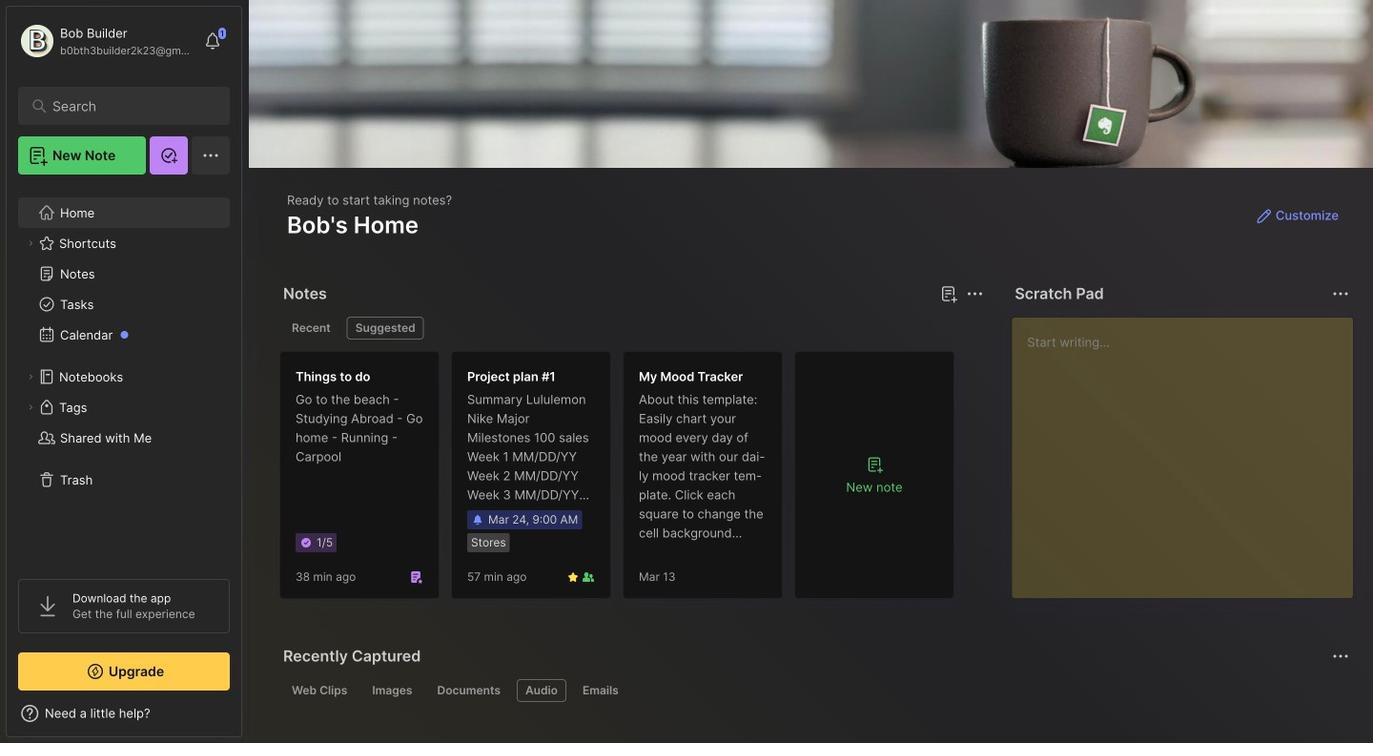 Task type: locate. For each thing, give the bounding box(es) containing it.
row group
[[279, 351, 966, 610]]

1 tab list from the top
[[283, 317, 981, 340]]

Start writing… text field
[[1028, 318, 1353, 583]]

expand notebooks image
[[25, 371, 36, 382]]

1 more actions image from the left
[[964, 282, 987, 305]]

Search text field
[[52, 97, 205, 115]]

1 more actions field from the left
[[962, 280, 989, 307]]

tab
[[283, 317, 339, 340], [347, 317, 424, 340], [283, 679, 356, 702], [364, 679, 421, 702], [429, 679, 509, 702], [517, 679, 567, 702], [574, 679, 627, 702]]

1 horizontal spatial more actions field
[[1328, 280, 1354, 307]]

0 horizontal spatial more actions image
[[964, 282, 987, 305]]

2 more actions image from the left
[[1330, 282, 1353, 305]]

0 horizontal spatial more actions field
[[962, 280, 989, 307]]

1 horizontal spatial more actions image
[[1330, 282, 1353, 305]]

0 vertical spatial tab list
[[283, 317, 981, 340]]

none search field inside main element
[[52, 94, 205, 117]]

tab list
[[283, 317, 981, 340], [283, 679, 1347, 702]]

More actions field
[[962, 280, 989, 307], [1328, 280, 1354, 307]]

1 vertical spatial tab list
[[283, 679, 1347, 702]]

more actions image
[[964, 282, 987, 305], [1330, 282, 1353, 305]]

click to collapse image
[[241, 708, 255, 731]]

None search field
[[52, 94, 205, 117]]

tree
[[7, 186, 241, 562]]

main element
[[0, 0, 248, 743]]



Task type: describe. For each thing, give the bounding box(es) containing it.
expand tags image
[[25, 402, 36, 413]]

WHAT'S NEW field
[[7, 698, 241, 729]]

Account field
[[18, 22, 195, 60]]

2 tab list from the top
[[283, 679, 1347, 702]]

2 more actions field from the left
[[1328, 280, 1354, 307]]

tree inside main element
[[7, 186, 241, 562]]



Task type: vqa. For each thing, say whether or not it's contained in the screenshot.
group inside tree
no



